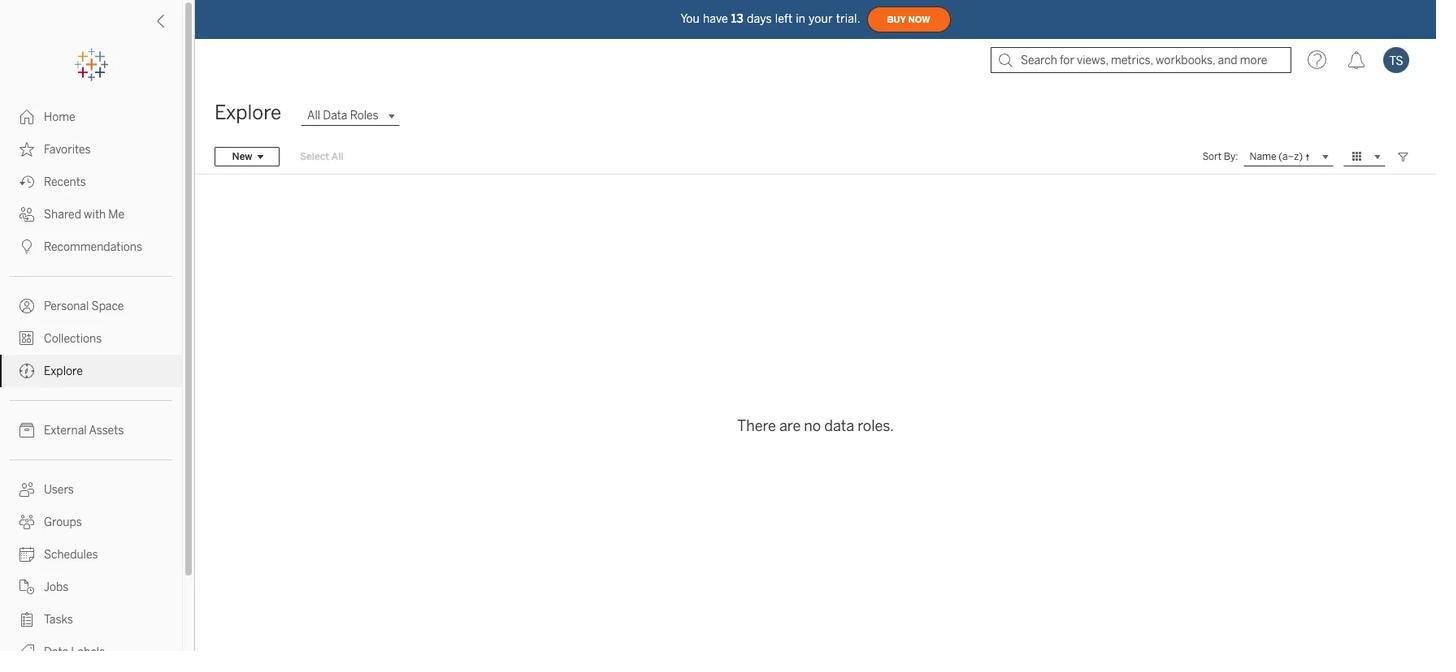 Task type: locate. For each thing, give the bounding box(es) containing it.
0 horizontal spatial explore
[[44, 365, 83, 379]]

recommendations
[[44, 241, 142, 254]]

1 horizontal spatial all
[[331, 151, 344, 163]]

all
[[307, 109, 320, 123], [331, 151, 344, 163]]

you have 13 days left in your trial.
[[681, 12, 860, 26]]

favorites
[[44, 143, 91, 157]]

home link
[[0, 101, 182, 133]]

explore down collections
[[44, 365, 83, 379]]

collections
[[44, 332, 102, 346]]

new button
[[215, 147, 280, 167]]

recents
[[44, 176, 86, 189]]

no
[[804, 417, 821, 435]]

sort by:
[[1202, 151, 1238, 163]]

roles
[[350, 109, 378, 123]]

recents link
[[0, 166, 182, 198]]

recommendations link
[[0, 231, 182, 263]]

schedules
[[44, 549, 98, 562]]

all right select
[[331, 151, 344, 163]]

1 vertical spatial explore
[[44, 365, 83, 379]]

select all button
[[289, 147, 354, 167]]

days
[[747, 12, 772, 26]]

roles.
[[858, 417, 894, 435]]

by:
[[1224, 151, 1238, 163]]

personal space
[[44, 300, 124, 314]]

all left data
[[307, 109, 320, 123]]

data
[[323, 109, 347, 123]]

1 vertical spatial all
[[331, 151, 344, 163]]

name (a–z) button
[[1243, 147, 1334, 167]]

0 horizontal spatial all
[[307, 109, 320, 123]]

0 vertical spatial all
[[307, 109, 320, 123]]

all inside popup button
[[307, 109, 320, 123]]

1 horizontal spatial explore
[[215, 101, 281, 124]]

shared with me
[[44, 208, 125, 222]]

select all
[[300, 151, 344, 163]]

buy now button
[[867, 7, 951, 33]]

explore up new popup button
[[215, 101, 281, 124]]

shared
[[44, 208, 81, 222]]

all data roles
[[307, 109, 378, 123]]

groups link
[[0, 506, 182, 539]]

jobs
[[44, 581, 69, 595]]

space
[[91, 300, 124, 314]]

schedules link
[[0, 539, 182, 571]]

have
[[703, 12, 728, 26]]

(a–z)
[[1279, 150, 1303, 162]]

name (a–z)
[[1250, 150, 1303, 162]]

are
[[779, 417, 801, 435]]

navigation panel element
[[0, 49, 182, 652]]

there are no data roles.
[[737, 417, 894, 435]]

0 vertical spatial explore
[[215, 101, 281, 124]]

explore
[[215, 101, 281, 124], [44, 365, 83, 379]]

buy
[[887, 14, 906, 25]]



Task type: describe. For each thing, give the bounding box(es) containing it.
jobs link
[[0, 571, 182, 604]]

groups
[[44, 516, 82, 530]]

shared with me link
[[0, 198, 182, 231]]

tasks link
[[0, 604, 182, 636]]

users
[[44, 484, 74, 497]]

select
[[300, 151, 329, 163]]

trial.
[[836, 12, 860, 26]]

home
[[44, 111, 75, 124]]

with
[[84, 208, 106, 222]]

external assets link
[[0, 415, 182, 447]]

explore link
[[0, 355, 182, 388]]

me
[[108, 208, 125, 222]]

main navigation. press the up and down arrow keys to access links. element
[[0, 101, 182, 652]]

assets
[[89, 424, 124, 438]]

there
[[737, 417, 776, 435]]

all inside button
[[331, 151, 344, 163]]

data
[[824, 417, 854, 435]]

new
[[232, 151, 252, 163]]

external assets
[[44, 424, 124, 438]]

favorites link
[[0, 133, 182, 166]]

grid view image
[[1350, 150, 1365, 164]]

personal
[[44, 300, 89, 314]]

13
[[731, 12, 744, 26]]

buy now
[[887, 14, 930, 25]]

external
[[44, 424, 87, 438]]

all data roles button
[[301, 106, 400, 126]]

left
[[775, 12, 793, 26]]

Search for views, metrics, workbooks, and more text field
[[991, 47, 1291, 73]]

sort
[[1202, 151, 1222, 163]]

in
[[796, 12, 806, 26]]

personal space link
[[0, 290, 182, 323]]

explore inside explore "link"
[[44, 365, 83, 379]]

your
[[809, 12, 833, 26]]

users link
[[0, 474, 182, 506]]

name
[[1250, 150, 1276, 162]]

now
[[908, 14, 930, 25]]

you
[[681, 12, 700, 26]]

collections link
[[0, 323, 182, 355]]

tasks
[[44, 614, 73, 627]]



Task type: vqa. For each thing, say whether or not it's contained in the screenshot.
the right 7:00
no



